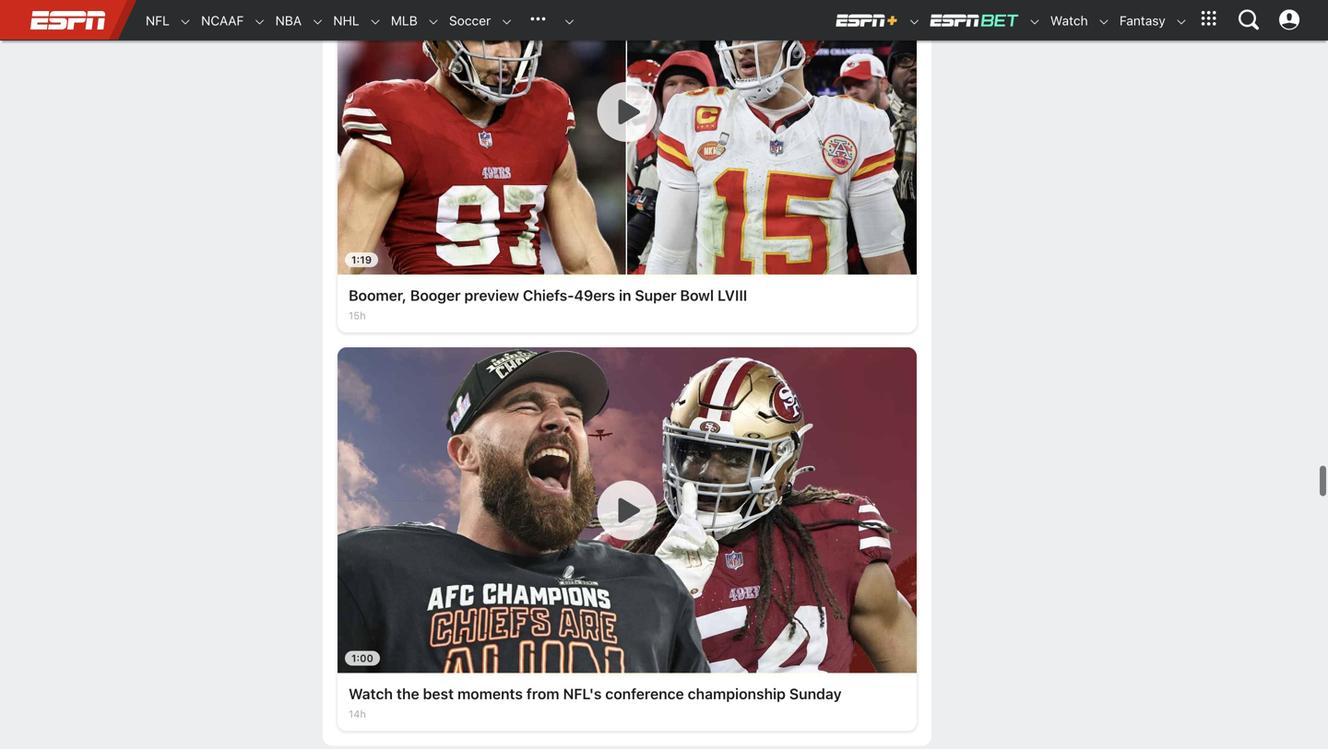 Task type: vqa. For each thing, say whether or not it's contained in the screenshot.
chiefs-
yes



Task type: describe. For each thing, give the bounding box(es) containing it.
booger
[[410, 287, 461, 305]]

watch the best moments from nfl's conference championship sunday
[[349, 686, 842, 703]]

boomer, booger preview chiefs-49ers in super bowl lviii
[[349, 287, 747, 305]]

fantasy link
[[1110, 1, 1166, 41]]

watch for watch the best moments from nfl's conference championship sunday
[[349, 686, 393, 703]]

15h
[[349, 310, 366, 322]]

sunday
[[789, 686, 842, 703]]

boomer,
[[349, 287, 407, 305]]

mlb
[[391, 13, 418, 28]]

1:00
[[351, 653, 373, 665]]

ncaaf
[[201, 13, 244, 28]]

ncaaf link
[[192, 1, 244, 41]]

best
[[423, 686, 454, 703]]

nfl
[[146, 13, 170, 28]]

lviii
[[718, 287, 747, 305]]

soccer link
[[440, 1, 491, 41]]

preview
[[464, 287, 519, 305]]

nfl link
[[137, 1, 170, 41]]

watch link
[[1041, 1, 1088, 41]]

moments
[[457, 686, 523, 703]]



Task type: locate. For each thing, give the bounding box(es) containing it.
super
[[635, 287, 676, 305]]

14h
[[349, 709, 366, 721]]

mlb link
[[382, 1, 418, 41]]

0 vertical spatial watch
[[1050, 13, 1088, 28]]

championship
[[688, 686, 786, 703]]

nhl link
[[324, 1, 359, 41]]

nba
[[275, 13, 302, 28]]

soccer
[[449, 13, 491, 28]]

nfl's
[[563, 686, 602, 703]]

nba link
[[266, 1, 302, 41]]

watch for watch
[[1050, 13, 1088, 28]]

1:19
[[351, 254, 372, 266]]

watch left fantasy link at the right
[[1050, 13, 1088, 28]]

watch up 14h at left bottom
[[349, 686, 393, 703]]

1 horizontal spatial watch
[[1050, 13, 1088, 28]]

fantasy
[[1120, 13, 1166, 28]]

bowl
[[680, 287, 714, 305]]

watch
[[1050, 13, 1088, 28], [349, 686, 393, 703]]

1 vertical spatial watch
[[349, 686, 393, 703]]

chiefs-
[[523, 287, 574, 305]]

nhl
[[333, 13, 359, 28]]

in
[[619, 287, 631, 305]]

the
[[397, 686, 419, 703]]

from
[[526, 686, 559, 703]]

49ers
[[574, 287, 615, 305]]

conference
[[605, 686, 684, 703]]

0 horizontal spatial watch
[[349, 686, 393, 703]]



